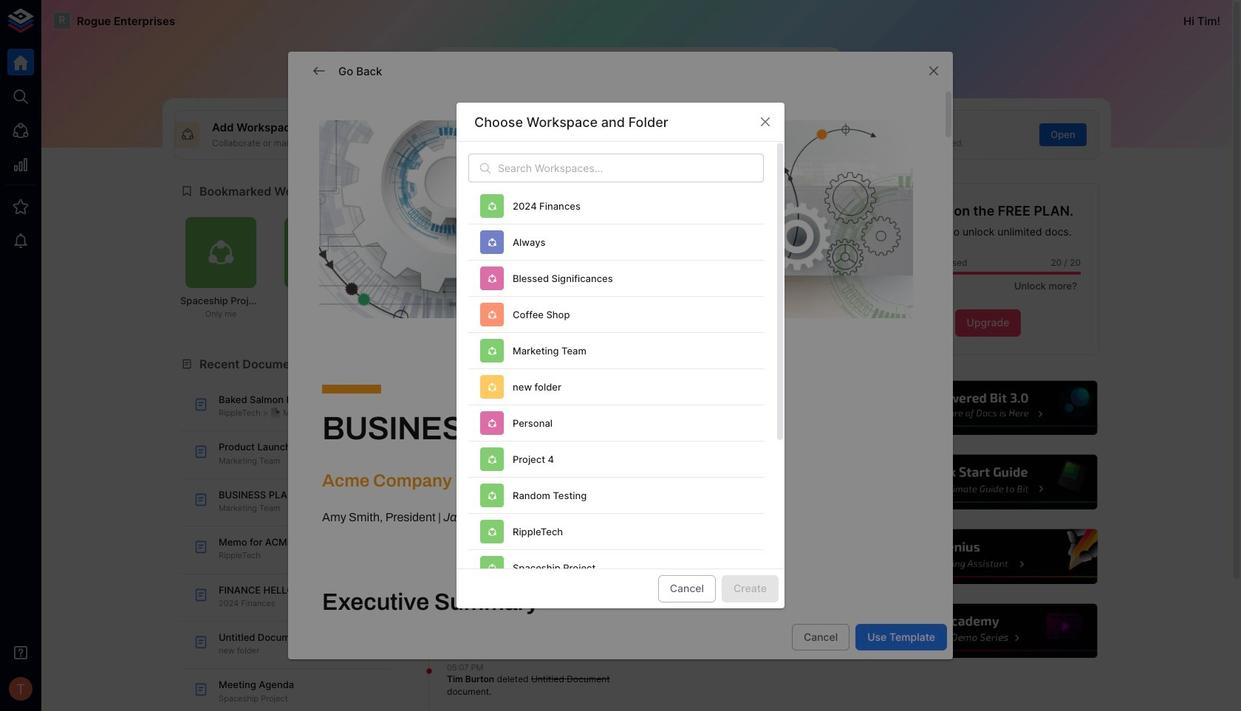Task type: describe. For each thing, give the bounding box(es) containing it.
3 help image from the top
[[877, 528, 1100, 587]]

4 help image from the top
[[877, 602, 1100, 661]]



Task type: vqa. For each thing, say whether or not it's contained in the screenshot.
4 in the the Untitled Document Project 4
no



Task type: locate. For each thing, give the bounding box(es) containing it.
Search Workspaces... text field
[[498, 154, 764, 183]]

dialog
[[288, 52, 953, 712], [457, 103, 785, 712]]

1 help image from the top
[[877, 379, 1100, 438]]

help image
[[877, 379, 1100, 438], [877, 453, 1100, 512], [877, 528, 1100, 587], [877, 602, 1100, 661]]

2 help image from the top
[[877, 453, 1100, 512]]



